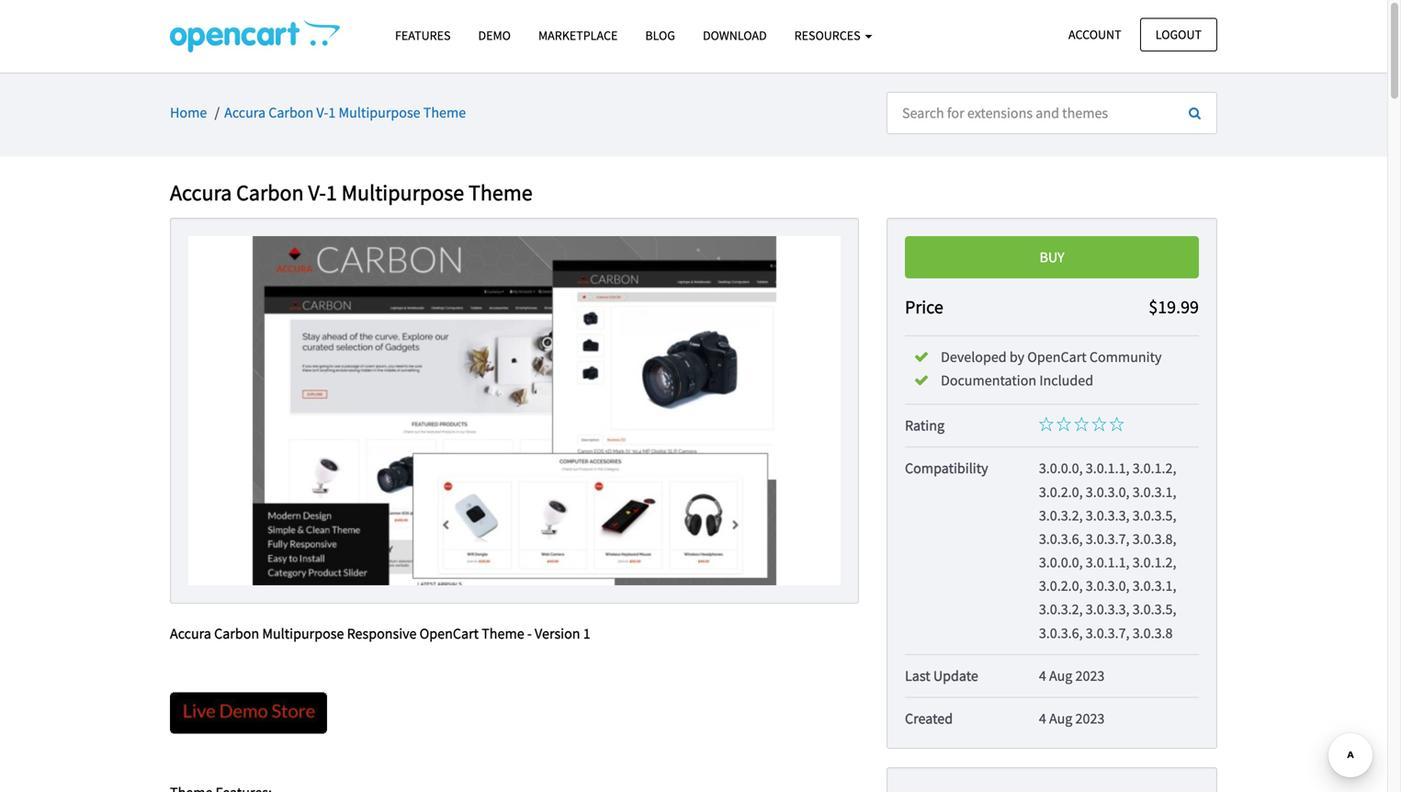 Task type: describe. For each thing, give the bounding box(es) containing it.
blog
[[645, 27, 675, 44]]

1 3.0.3.5, from the top
[[1133, 506, 1177, 525]]

buy button
[[905, 236, 1199, 278]]

blog link
[[632, 19, 689, 52]]

1 vertical spatial theme
[[469, 179, 533, 206]]

community
[[1090, 348, 1162, 366]]

2 star light o image from the left
[[1074, 417, 1089, 432]]

3.0.3.8,
[[1133, 530, 1177, 548]]

account link
[[1053, 18, 1137, 51]]

marketplace link
[[525, 19, 632, 52]]

4 for last update
[[1039, 667, 1046, 685]]

1 3.0.3.6, from the top
[[1039, 530, 1083, 548]]

features
[[395, 27, 451, 44]]

included
[[1040, 371, 1094, 390]]

2 vertical spatial 1
[[583, 624, 591, 643]]

features link
[[381, 19, 465, 52]]

home link
[[170, 103, 207, 122]]

documentation
[[941, 371, 1037, 390]]

resources link
[[781, 19, 886, 52]]

download link
[[689, 19, 781, 52]]

developed
[[941, 348, 1007, 366]]

buy
[[1040, 248, 1065, 266]]

2 3.0.2.0, from the top
[[1039, 577, 1083, 595]]

search image
[[1189, 106, 1201, 119]]

price
[[905, 295, 944, 318]]

1 3.0.3.3, from the top
[[1086, 506, 1130, 525]]

1 3.0.2.0, from the top
[[1039, 483, 1083, 501]]

0 vertical spatial multipurpose
[[339, 103, 420, 122]]

0 vertical spatial v-
[[317, 103, 328, 122]]

1 3.0.3.7, from the top
[[1086, 530, 1130, 548]]

last update
[[905, 667, 979, 685]]

last
[[905, 667, 931, 685]]

1 star light o image from the left
[[1057, 417, 1072, 432]]

2 vertical spatial carbon
[[214, 624, 259, 643]]

3 star light o image from the left
[[1110, 417, 1124, 432]]

0 vertical spatial accura
[[224, 103, 266, 122]]

resources
[[795, 27, 863, 44]]

1 3.0.0.0, from the top
[[1039, 459, 1083, 478]]

accura carbon v-1 multipurpose theme link
[[224, 103, 466, 122]]

created
[[905, 709, 953, 728]]

accura carbon v-1 multipurpose theme image
[[188, 236, 841, 585]]

0 vertical spatial carbon
[[269, 103, 314, 122]]

Search for extensions and themes text field
[[887, 92, 1174, 134]]

2 3.0.3.5, from the top
[[1133, 600, 1177, 619]]

2 vertical spatial multipurpose
[[262, 624, 344, 643]]

1 vertical spatial carbon
[[236, 179, 304, 206]]

account
[[1069, 26, 1122, 43]]

1 3.0.3.2, from the top
[[1039, 506, 1083, 525]]

0 vertical spatial accura carbon v-1 multipurpose theme
[[224, 103, 466, 122]]

1 3.0.1.1, from the top
[[1086, 459, 1130, 478]]



Task type: vqa. For each thing, say whether or not it's contained in the screenshot.


Task type: locate. For each thing, give the bounding box(es) containing it.
1 vertical spatial accura carbon v-1 multipurpose theme
[[170, 179, 533, 206]]

3.0.0.0, 3.0.1.1, 3.0.1.2, 3.0.2.0, 3.0.3.0, 3.0.3.1, 3.0.3.2, 3.0.3.3, 3.0.3.5, 3.0.3.6, 3.0.3.7, 3.0.3.8, 3.0.0.0, 3.0.1.1, 3.0.1.2, 3.0.2.0, 3.0.3.0, 3.0.3.1, 3.0.3.2, 3.0.3.3, 3.0.3.5, 3.0.3.6, 3.0.3.7, 3.0.3.8
[[1039, 459, 1177, 642]]

accura
[[224, 103, 266, 122], [170, 179, 232, 206], [170, 624, 211, 643]]

3.0.1.2,
[[1133, 459, 1177, 478], [1133, 553, 1177, 572]]

1 vertical spatial 3.0.1.2,
[[1133, 553, 1177, 572]]

3.0.3.8
[[1133, 624, 1173, 642]]

1 vertical spatial accura
[[170, 179, 232, 206]]

1 horizontal spatial star light o image
[[1074, 417, 1089, 432]]

by
[[1010, 348, 1025, 366]]

4 for created
[[1039, 709, 1046, 728]]

3.0.1.2, down 3.0.3.8,
[[1133, 553, 1177, 572]]

1 vertical spatial v-
[[308, 179, 326, 206]]

2 3.0.3.0, from the top
[[1086, 577, 1130, 595]]

1
[[328, 103, 336, 122], [326, 179, 337, 206], [583, 624, 591, 643]]

1 vertical spatial 3.0.1.1,
[[1086, 553, 1130, 572]]

4
[[1039, 667, 1046, 685], [1039, 709, 1046, 728]]

3.0.3.1, up 3.0.3.8,
[[1133, 483, 1177, 501]]

3.0.3.5, up 3.0.3.8,
[[1133, 506, 1177, 525]]

0 horizontal spatial opencart
[[420, 624, 479, 643]]

1 star light o image from the left
[[1039, 417, 1054, 432]]

3.0.3.7,
[[1086, 530, 1130, 548], [1086, 624, 1130, 642]]

2 3.0.0.0, from the top
[[1039, 553, 1083, 572]]

1 vertical spatial 3.0.3.7,
[[1086, 624, 1130, 642]]

2 3.0.3.2, from the top
[[1039, 600, 1083, 619]]

0 vertical spatial 3.0.3.7,
[[1086, 530, 1130, 548]]

2 aug from the top
[[1049, 709, 1073, 728]]

2 vertical spatial accura
[[170, 624, 211, 643]]

1 vertical spatial 4
[[1039, 709, 1046, 728]]

1 horizontal spatial star light o image
[[1092, 417, 1107, 432]]

1 aug from the top
[[1049, 667, 1073, 685]]

logout
[[1156, 26, 1202, 43]]

2 star light o image from the left
[[1092, 417, 1107, 432]]

3.0.2.0,
[[1039, 483, 1083, 501], [1039, 577, 1083, 595]]

0 vertical spatial 3.0.0.0,
[[1039, 459, 1083, 478]]

1 horizontal spatial opencart
[[1028, 348, 1087, 366]]

0 horizontal spatial star light o image
[[1057, 417, 1072, 432]]

home
[[170, 103, 207, 122]]

1 vertical spatial 1
[[326, 179, 337, 206]]

0 vertical spatial 3.0.2.0,
[[1039, 483, 1083, 501]]

aug for created
[[1049, 709, 1073, 728]]

aug
[[1049, 667, 1073, 685], [1049, 709, 1073, 728]]

demo link
[[465, 19, 525, 52]]

2 horizontal spatial star light o image
[[1110, 417, 1124, 432]]

aug for last update
[[1049, 667, 1073, 685]]

1 vertical spatial 3.0.3.6,
[[1039, 624, 1083, 642]]

update
[[933, 667, 979, 685]]

2023 for last update
[[1076, 667, 1105, 685]]

star light o image
[[1039, 417, 1054, 432], [1074, 417, 1089, 432], [1110, 417, 1124, 432]]

0 vertical spatial 3.0.3.0,
[[1086, 483, 1130, 501]]

0 vertical spatial 3.0.3.5,
[[1133, 506, 1177, 525]]

3.0.3.6,
[[1039, 530, 1083, 548], [1039, 624, 1083, 642]]

3.0.1.2, up 3.0.3.8,
[[1133, 459, 1177, 478]]

1 3.0.3.1, from the top
[[1133, 483, 1177, 501]]

0 vertical spatial aug
[[1049, 667, 1073, 685]]

0 vertical spatial theme
[[423, 103, 466, 122]]

0 vertical spatial 1
[[328, 103, 336, 122]]

theme
[[423, 103, 466, 122], [469, 179, 533, 206], [482, 624, 524, 643]]

opencart right responsive
[[420, 624, 479, 643]]

0 vertical spatial 3.0.3.3,
[[1086, 506, 1130, 525]]

responsive
[[347, 624, 417, 643]]

2 2023 from the top
[[1076, 709, 1105, 728]]

1 vertical spatial 3.0.3.1,
[[1133, 577, 1177, 595]]

4 aug 2023
[[1039, 667, 1105, 685], [1039, 709, 1105, 728]]

version
[[535, 624, 580, 643]]

1 vertical spatial 3.0.2.0,
[[1039, 577, 1083, 595]]

2 3.0.3.3, from the top
[[1086, 600, 1130, 619]]

3.0.3.1, down 3.0.3.8,
[[1133, 577, 1177, 595]]

2023
[[1076, 667, 1105, 685], [1076, 709, 1105, 728]]

3.0.3.3,
[[1086, 506, 1130, 525], [1086, 600, 1130, 619]]

0 vertical spatial 3.0.3.1,
[[1133, 483, 1177, 501]]

compatibility
[[905, 459, 988, 478]]

1 3.0.1.2, from the top
[[1133, 459, 1177, 478]]

3.0.0.0,
[[1039, 459, 1083, 478], [1039, 553, 1083, 572]]

1 vertical spatial 3.0.0.0,
[[1039, 553, 1083, 572]]

0 vertical spatial 3.0.3.2,
[[1039, 506, 1083, 525]]

2 3.0.3.6, from the top
[[1039, 624, 1083, 642]]

3.0.3.2,
[[1039, 506, 1083, 525], [1039, 600, 1083, 619]]

3.0.3.7, left 3.0.3.8,
[[1086, 530, 1130, 548]]

v-
[[317, 103, 328, 122], [308, 179, 326, 206]]

marketplace
[[538, 27, 618, 44]]

3.0.3.5, up "3.0.3.8"
[[1133, 600, 1177, 619]]

4 aug 2023 for last update
[[1039, 667, 1105, 685]]

1 vertical spatial 3.0.3.5,
[[1133, 600, 1177, 619]]

carbon
[[269, 103, 314, 122], [236, 179, 304, 206], [214, 624, 259, 643]]

0 vertical spatial 4
[[1039, 667, 1046, 685]]

4 aug 2023 for created
[[1039, 709, 1105, 728]]

3.0.3.0,
[[1086, 483, 1130, 501], [1086, 577, 1130, 595]]

1 vertical spatial 4 aug 2023
[[1039, 709, 1105, 728]]

1 vertical spatial multipurpose
[[341, 179, 464, 206]]

1 4 aug 2023 from the top
[[1039, 667, 1105, 685]]

1 vertical spatial 3.0.3.0,
[[1086, 577, 1130, 595]]

opencart
[[1028, 348, 1087, 366], [420, 624, 479, 643]]

1 vertical spatial opencart
[[420, 624, 479, 643]]

3.0.3.5,
[[1133, 506, 1177, 525], [1133, 600, 1177, 619]]

0 vertical spatial 3.0.1.2,
[[1133, 459, 1177, 478]]

opencart inside the developed by opencart community documentation included
[[1028, 348, 1087, 366]]

developed by opencart community documentation included
[[941, 348, 1162, 390]]

1 vertical spatial aug
[[1049, 709, 1073, 728]]

0 vertical spatial 2023
[[1076, 667, 1105, 685]]

2 3.0.3.1, from the top
[[1133, 577, 1177, 595]]

rating
[[905, 416, 945, 435]]

1 vertical spatial 3.0.3.2,
[[1039, 600, 1083, 619]]

3.0.1.1,
[[1086, 459, 1130, 478], [1086, 553, 1130, 572]]

opencart up included
[[1028, 348, 1087, 366]]

1 4 from the top
[[1039, 667, 1046, 685]]

opencart - accura carbon v-1 multipurpose theme image
[[170, 19, 340, 52]]

multipurpose
[[339, 103, 420, 122], [341, 179, 464, 206], [262, 624, 344, 643]]

1 vertical spatial 2023
[[1076, 709, 1105, 728]]

download
[[703, 27, 767, 44]]

logout link
[[1140, 18, 1218, 51]]

0 vertical spatial 3.0.3.6,
[[1039, 530, 1083, 548]]

0 vertical spatial opencart
[[1028, 348, 1087, 366]]

accura carbon multipurpose responsive opencart theme - version 1
[[170, 624, 591, 643]]

0 vertical spatial 3.0.1.1,
[[1086, 459, 1130, 478]]

accura carbon v-1 multipurpose theme
[[224, 103, 466, 122], [170, 179, 533, 206]]

2 4 aug 2023 from the top
[[1039, 709, 1105, 728]]

2 3.0.1.2, from the top
[[1133, 553, 1177, 572]]

demo
[[478, 27, 511, 44]]

2 4 from the top
[[1039, 709, 1046, 728]]

3.0.3.1,
[[1133, 483, 1177, 501], [1133, 577, 1177, 595]]

star light o image
[[1057, 417, 1072, 432], [1092, 417, 1107, 432]]

$19.99
[[1149, 295, 1199, 318]]

1 2023 from the top
[[1076, 667, 1105, 685]]

1 vertical spatial 3.0.3.3,
[[1086, 600, 1130, 619]]

2 3.0.3.7, from the top
[[1086, 624, 1130, 642]]

3.0.3.7, left "3.0.3.8"
[[1086, 624, 1130, 642]]

0 vertical spatial 4 aug 2023
[[1039, 667, 1105, 685]]

-
[[527, 624, 532, 643]]

2 vertical spatial theme
[[482, 624, 524, 643]]

2 3.0.1.1, from the top
[[1086, 553, 1130, 572]]

0 horizontal spatial star light o image
[[1039, 417, 1054, 432]]

2023 for created
[[1076, 709, 1105, 728]]

1 3.0.3.0, from the top
[[1086, 483, 1130, 501]]



